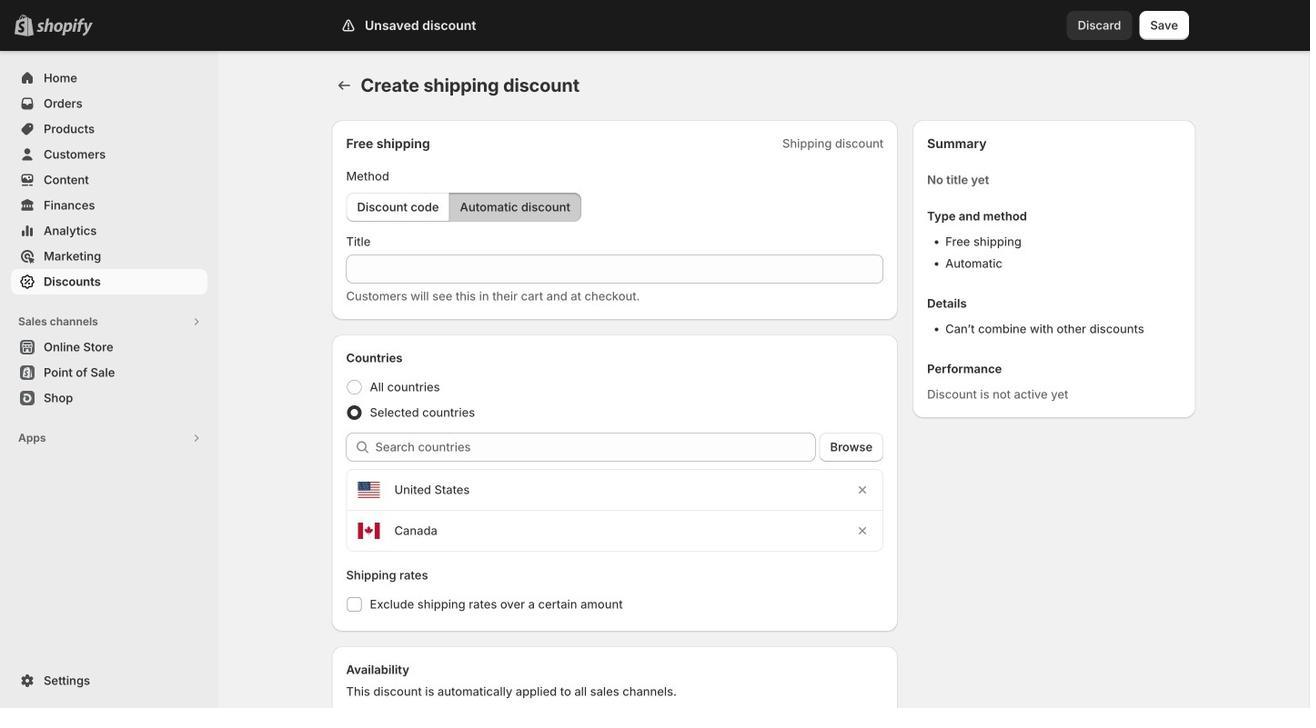 Task type: vqa. For each thing, say whether or not it's contained in the screenshot.
text field
yes



Task type: locate. For each thing, give the bounding box(es) containing it.
None text field
[[346, 255, 884, 284]]



Task type: describe. For each thing, give the bounding box(es) containing it.
Search countries text field
[[375, 433, 816, 462]]

shopify image
[[36, 18, 93, 36]]



